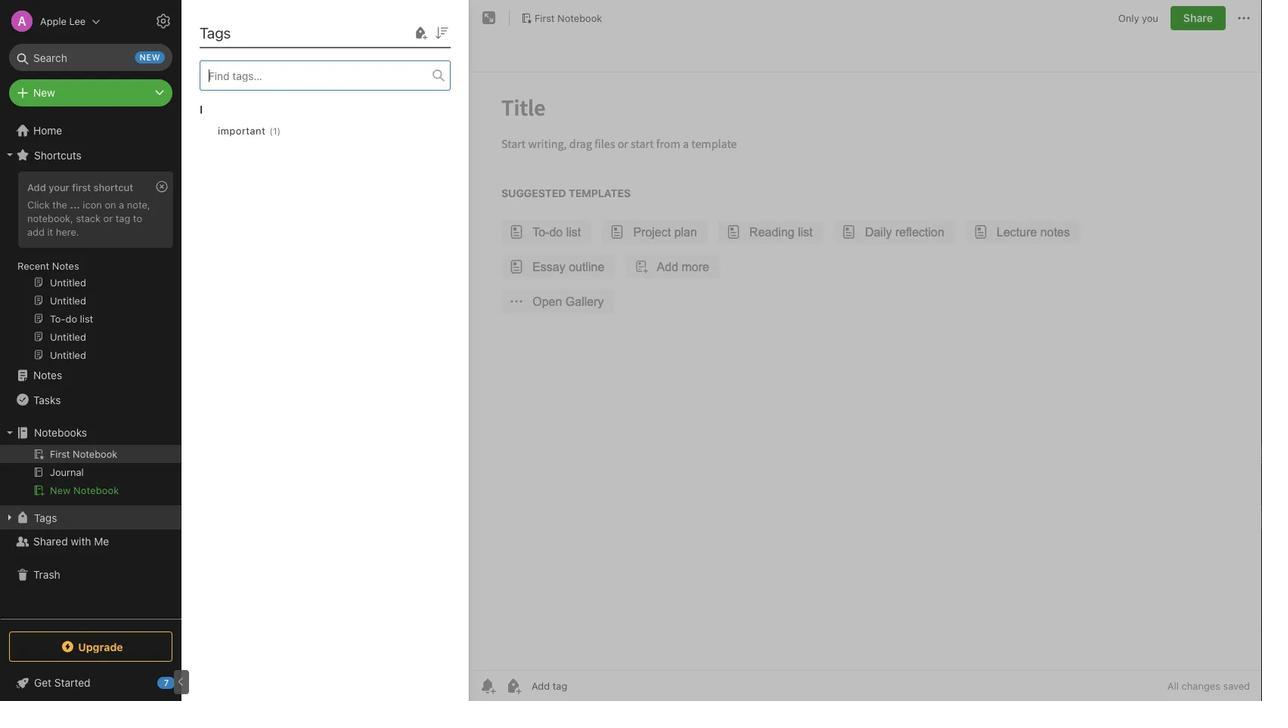 Task type: describe. For each thing, give the bounding box(es) containing it.
first notebook inside note list element
[[218, 15, 322, 33]]

first notebook button
[[516, 8, 607, 29]]

shortcuts
[[34, 149, 82, 161]]

new button
[[9, 79, 172, 107]]

cell inside tree
[[0, 445, 181, 464]]

started
[[54, 677, 90, 690]]

shortcuts button
[[0, 143, 181, 167]]

it
[[47, 226, 53, 237]]

recent
[[17, 260, 49, 271]]

10 notes
[[200, 47, 241, 60]]

0 vertical spatial notes
[[52, 260, 79, 271]]

notebook for new notebook button
[[73, 485, 119, 496]]

note list element
[[181, 0, 470, 702]]

Tag actions field
[[281, 122, 305, 139]]

tree containing home
[[0, 119, 181, 619]]

a
[[119, 199, 124, 210]]

1
[[273, 126, 277, 136]]

trash link
[[0, 563, 181, 588]]

add tag image
[[504, 678, 523, 696]]

notebooks link
[[0, 421, 181, 445]]

click the ...
[[27, 199, 80, 210]]

on
[[105, 199, 116, 210]]

notebooks
[[34, 427, 87, 439]]

only
[[1118, 12, 1139, 24]]

Help and Learning task checklist field
[[0, 671, 181, 696]]

sort options image
[[433, 24, 451, 42]]

important
[[218, 125, 266, 136]]

icon
[[83, 199, 102, 210]]

shared
[[33, 536, 68, 548]]

me
[[94, 536, 109, 548]]

tasks button
[[0, 388, 181, 412]]

to
[[133, 212, 142, 224]]

Sort field
[[433, 23, 451, 42]]

get started
[[34, 677, 90, 690]]

apple
[[40, 16, 67, 27]]

expand tags image
[[4, 512, 16, 524]]

i
[[200, 103, 203, 116]]

new notebook button
[[0, 482, 181, 500]]

untitled
[[201, 87, 241, 99]]

first notebook inside button
[[535, 12, 602, 24]]

note,
[[127, 199, 150, 210]]

shared with me link
[[0, 530, 181, 554]]

1 horizontal spatial tags
[[200, 23, 231, 41]]

10
[[200, 47, 211, 60]]

all changes saved
[[1167, 681, 1250, 692]]



Task type: locate. For each thing, give the bounding box(es) containing it.
settings image
[[154, 12, 172, 30]]

or
[[103, 212, 113, 224]]

(
[[269, 126, 273, 136]]

shared with me
[[33, 536, 109, 548]]

...
[[70, 199, 80, 210]]

1 horizontal spatial notebook
[[253, 15, 322, 33]]

icon on a note, notebook, stack or tag to add it here.
[[27, 199, 150, 237]]

notes up tasks
[[33, 369, 62, 382]]

new inside button
[[50, 485, 71, 496]]

new for new notebook
[[50, 485, 71, 496]]

0 vertical spatial tags
[[200, 23, 231, 41]]

the
[[52, 199, 67, 210]]

tasks
[[33, 394, 61, 406]]

shortcut
[[94, 181, 133, 193]]

changes
[[1182, 681, 1220, 692]]

)
[[277, 126, 281, 136]]

0 horizontal spatial tags
[[34, 512, 57, 524]]

upgrade button
[[9, 632, 172, 662]]

tag actions image
[[281, 125, 305, 137]]

5 minutes ago
[[201, 134, 262, 145]]

notes link
[[0, 364, 181, 388]]

notes
[[214, 47, 241, 60]]

home link
[[0, 119, 181, 143]]

add a reminder image
[[479, 678, 497, 696]]

only you
[[1118, 12, 1158, 24]]

click
[[27, 199, 50, 210]]

ago
[[246, 134, 262, 145]]

with
[[71, 536, 91, 548]]

click to collapse image
[[176, 674, 187, 692]]

new up tags 'button' on the left bottom of the page
[[50, 485, 71, 496]]

share button
[[1170, 6, 1226, 30]]

minutes
[[209, 134, 243, 145]]

stack
[[76, 212, 101, 224]]

expand notebooks image
[[4, 427, 16, 439]]

new
[[33, 87, 55, 99], [50, 485, 71, 496]]

0 vertical spatial new
[[33, 87, 55, 99]]

tags inside 'button'
[[34, 512, 57, 524]]

5
[[201, 134, 207, 145]]

new search field
[[20, 44, 165, 71]]

notes
[[52, 260, 79, 271], [33, 369, 62, 382]]

group
[[0, 167, 181, 370]]

home
[[33, 124, 62, 137]]

important ( 1 )
[[218, 125, 281, 136]]

notebook,
[[27, 212, 73, 224]]

expand note image
[[480, 9, 498, 27]]

tags up shared
[[34, 512, 57, 524]]

add your first shortcut
[[27, 181, 133, 193]]

notebook for first notebook button
[[557, 12, 602, 24]]

tags up 10 notes
[[200, 23, 231, 41]]

Note Editor text field
[[470, 73, 1262, 671]]

1 vertical spatial tags
[[34, 512, 57, 524]]

Find tags… text field
[[200, 66, 433, 86]]

2 horizontal spatial notebook
[[557, 12, 602, 24]]

you
[[1142, 12, 1158, 24]]

trash
[[33, 569, 60, 581]]

recent notes
[[17, 260, 79, 271]]

share
[[1183, 12, 1213, 24]]

notes right recent
[[52, 260, 79, 271]]

new up home
[[33, 87, 55, 99]]

0 horizontal spatial first notebook
[[218, 15, 322, 33]]

Search text field
[[20, 44, 162, 71]]

first
[[72, 181, 91, 193]]

7
[[164, 679, 169, 688]]

tags button
[[0, 506, 181, 530]]

new notebook group
[[0, 445, 181, 506]]

first inside first notebook button
[[535, 12, 555, 24]]

first inside note list element
[[218, 15, 249, 33]]

all
[[1167, 681, 1179, 692]]

notebook inside group
[[73, 485, 119, 496]]

notebook
[[557, 12, 602, 24], [253, 15, 322, 33], [73, 485, 119, 496]]

group containing add your first shortcut
[[0, 167, 181, 370]]

new
[[140, 53, 160, 62]]

0 horizontal spatial notebook
[[73, 485, 119, 496]]

get
[[34, 677, 51, 690]]

lee
[[69, 16, 86, 27]]

tree
[[0, 119, 181, 619]]

add
[[27, 226, 45, 237]]

i row group
[[200, 91, 463, 163]]

1 horizontal spatial first
[[535, 12, 555, 24]]

apple lee
[[40, 16, 86, 27]]

group inside tree
[[0, 167, 181, 370]]

1 vertical spatial notes
[[33, 369, 62, 382]]

note window element
[[470, 0, 1262, 702]]

cell
[[0, 445, 181, 464]]

0 horizontal spatial first
[[218, 15, 249, 33]]

tags
[[200, 23, 231, 41], [34, 512, 57, 524]]

Account field
[[0, 6, 101, 36]]

tag
[[115, 212, 130, 224]]

upgrade
[[78, 641, 123, 654]]

first notebook
[[535, 12, 602, 24], [218, 15, 322, 33]]

first right the expand note image
[[535, 12, 555, 24]]

new inside popup button
[[33, 87, 55, 99]]

1 horizontal spatial first notebook
[[535, 12, 602, 24]]

notebook inside the note window element
[[557, 12, 602, 24]]

1 vertical spatial new
[[50, 485, 71, 496]]

new for new
[[33, 87, 55, 99]]

notebook inside note list element
[[253, 15, 322, 33]]

first up notes
[[218, 15, 249, 33]]

here.
[[56, 226, 79, 237]]

create new tag image
[[411, 24, 430, 42]]

your
[[49, 181, 69, 193]]

new notebook
[[50, 485, 119, 496]]

saved
[[1223, 681, 1250, 692]]

first
[[535, 12, 555, 24], [218, 15, 249, 33]]

add
[[27, 181, 46, 193]]



Task type: vqa. For each thing, say whether or not it's contained in the screenshot.
More actions image
no



